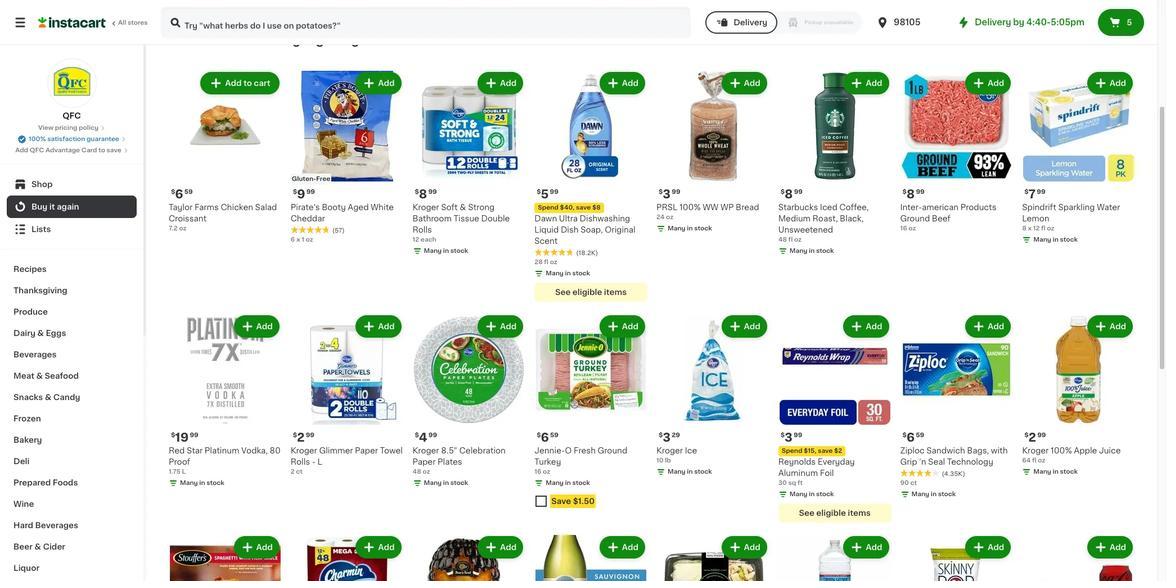 Task type: describe. For each thing, give the bounding box(es) containing it.
oz inside 'kroger 8.5" celebration paper plates 48 oz'
[[423, 469, 430, 475]]

oz right 28 at the top left of the page
[[550, 259, 557, 266]]

prepared foods link
[[7, 473, 137, 494]]

product group containing 5
[[535, 70, 648, 302]]

Search field
[[162, 8, 690, 37]]

produce
[[14, 308, 48, 316]]

wine
[[14, 501, 34, 509]]

kroger for 4
[[413, 447, 439, 455]]

all stores
[[118, 20, 148, 26]]

$ 5 99
[[537, 189, 559, 200]]

stock for kroger 8.5" celebration paper plates
[[451, 480, 468, 487]]

strong
[[468, 204, 495, 212]]

stock down (4.35k)
[[938, 492, 956, 498]]

7
[[1029, 189, 1036, 200]]

-
[[312, 459, 316, 466]]

$ 3 29
[[659, 432, 680, 444]]

3 up reynolds
[[785, 432, 793, 444]]

wine link
[[7, 494, 137, 515]]

deli
[[14, 458, 30, 466]]

$ for starbucks iced coffee, medium roast, black, unsweetened
[[781, 189, 785, 195]]

$ for taylor farms chicken salad croissant
[[171, 189, 175, 195]]

$ 9 99
[[293, 189, 315, 200]]

foil
[[820, 470, 834, 478]]

$ for kroger glimmer paper towel rolls - l
[[293, 433, 297, 439]]

$ for spend $40, save $8
[[537, 189, 541, 195]]

american
[[922, 204, 959, 212]]

save $1.50 button
[[535, 493, 648, 513]]

many for red star platinum vodka, 80 proof
[[180, 480, 198, 487]]

in for kroger soft & strong bathroom tissue double rolls
[[443, 248, 449, 254]]

100% inside "button"
[[29, 136, 46, 142]]

29
[[672, 433, 680, 439]]

many in stock for kroger soft & strong bathroom tissue double rolls
[[424, 248, 468, 254]]

buy
[[32, 203, 47, 211]]

$ for spindrift sparkling water lemon
[[1025, 189, 1029, 195]]

$ for prsl 100% ww wp bread
[[659, 189, 663, 195]]

see for 5
[[555, 289, 571, 297]]

ultra
[[559, 215, 578, 223]]

99 for red star platinum vodka, 80 proof
[[190, 433, 198, 439]]

stock for prsl 100% ww wp bread
[[694, 226, 712, 232]]

o
[[565, 447, 572, 455]]

taylor
[[169, 204, 193, 212]]

$15,
[[804, 448, 817, 455]]

99 for inter-american products ground beef
[[916, 189, 925, 195]]

0 horizontal spatial to
[[99, 147, 105, 154]]

1 vertical spatial x
[[296, 237, 300, 243]]

shop
[[32, 181, 53, 188]]

see eligible items button for 3
[[779, 504, 892, 523]]

in for prsl 100% ww wp bread
[[687, 226, 693, 232]]

rolls inside kroger glimmer paper towel rolls - l 2 ct
[[291, 459, 310, 466]]

cider
[[43, 544, 65, 551]]

$ for spend $15, save $2
[[781, 433, 785, 439]]

spend for 3
[[782, 448, 803, 455]]

99 for spend $40, save $8
[[550, 189, 559, 195]]

spindrift sparkling water lemon 8 x 12 fl oz
[[1022, 204, 1120, 232]]

to inside button
[[244, 80, 252, 87]]

add qfc advantage card to save
[[15, 147, 121, 154]]

many for kroger soft & strong bathroom tissue double rolls
[[424, 248, 442, 254]]

many in stock down 28 fl oz on the left top of the page
[[546, 271, 590, 277]]

items for 3
[[848, 510, 871, 518]]

5 button
[[1098, 9, 1144, 36]]

48 inside 'kroger 8.5" celebration paper plates 48 oz'
[[413, 469, 421, 475]]

items
[[169, 35, 204, 46]]

in for kroger 8.5" celebration paper plates
[[443, 480, 449, 487]]

product group containing 7
[[1022, 70, 1135, 247]]

$ for kroger ice
[[659, 433, 663, 439]]

see eligible items for 5
[[555, 289, 627, 297]]

all stores link
[[38, 7, 149, 38]]

thanksgiving
[[14, 287, 67, 295]]

card
[[81, 147, 97, 154]]

glimmer
[[319, 447, 353, 455]]

5 inside button
[[1127, 19, 1132, 26]]

soap,
[[581, 226, 603, 234]]

99 for pirate's booty aged white cheddar
[[306, 189, 315, 195]]

stock for kroger ice
[[694, 469, 712, 475]]

1 horizontal spatial qfc
[[63, 112, 81, 120]]

many in stock down 90 ct
[[912, 492, 956, 498]]

rolls inside kroger soft & strong bathroom tissue double rolls 12 each
[[413, 226, 432, 234]]

8 for kroger soft & strong bathroom tissue double rolls
[[419, 189, 427, 200]]

1 vertical spatial qfc
[[30, 147, 44, 154]]

many in stock for prsl 100% ww wp bread
[[668, 226, 712, 232]]

stock for spindrift sparkling water lemon
[[1060, 237, 1078, 243]]

in down the "seal"
[[931, 492, 937, 498]]

bakery
[[14, 437, 42, 444]]

90 ct
[[901, 480, 917, 487]]

4
[[419, 432, 427, 444]]

6 for jennie-o fresh ground turkey
[[541, 432, 549, 444]]

frozen link
[[7, 408, 137, 430]]

by
[[1013, 18, 1025, 26]]

product group containing 9
[[291, 70, 404, 245]]

aged
[[348, 204, 369, 212]]

hard beverages
[[14, 522, 78, 530]]

bags,
[[967, 447, 989, 455]]

48 inside starbucks iced coffee, medium roast, black, unsweetened 48 fl oz
[[779, 237, 787, 243]]

roast,
[[813, 215, 838, 223]]

see for 3
[[799, 510, 815, 518]]

hard
[[14, 522, 33, 530]]

view pricing policy
[[38, 125, 99, 131]]

buy it again link
[[7, 196, 137, 218]]

$ for kroger soft & strong bathroom tissue double rolls
[[415, 189, 419, 195]]

many in stock for reynolds everyday aluminum foil
[[790, 492, 834, 498]]

paper inside kroger glimmer paper towel rolls - l 2 ct
[[355, 447, 378, 455]]

30
[[779, 480, 787, 487]]

gluten-
[[292, 176, 316, 182]]

fresh
[[574, 447, 596, 455]]

product group containing 19
[[169, 313, 282, 491]]

many in stock for kroger 100% apple juice
[[1034, 469, 1078, 475]]

$40,
[[560, 205, 575, 211]]

with
[[991, 447, 1008, 455]]

lemon
[[1022, 215, 1050, 223]]

products
[[961, 204, 997, 212]]

prepared foods
[[14, 479, 78, 487]]

add to cart button
[[202, 73, 278, 94]]

in for red star platinum vodka, 80 proof
[[199, 480, 205, 487]]

it
[[49, 203, 55, 211]]

ziploc
[[901, 447, 925, 455]]

add inside button
[[225, 80, 242, 87]]

12 inside kroger soft & strong bathroom tissue double rolls 12 each
[[413, 237, 419, 243]]

add qfc advantage card to save link
[[15, 146, 128, 155]]

thanksgiving link
[[7, 280, 137, 302]]

9
[[297, 189, 305, 200]]

5:05pm
[[1051, 18, 1085, 26]]

many for jennie-o fresh ground turkey
[[546, 480, 564, 487]]

& inside kroger soft & strong bathroom tissue double rolls 12 each
[[460, 204, 466, 212]]

100% satisfaction guarantee button
[[17, 133, 126, 144]]

64
[[1022, 458, 1031, 464]]

in for kroger 100% apple juice
[[1053, 469, 1059, 475]]

meat & seafood link
[[7, 366, 137, 387]]

kroger 8.5" celebration paper plates 48 oz
[[413, 447, 506, 475]]

99 for kroger 100% apple juice
[[1038, 433, 1046, 439]]

inter-american products ground beef 16 oz
[[901, 204, 997, 232]]

free
[[316, 176, 330, 182]]

oz inside jennie-o fresh ground turkey 16 oz
[[543, 469, 550, 475]]

meat
[[14, 372, 34, 380]]

platinum
[[205, 447, 239, 455]]

kroger for 8
[[413, 204, 439, 212]]

many for kroger 100% apple juice
[[1034, 469, 1052, 475]]

many for kroger ice
[[668, 469, 686, 475]]

$1.50
[[573, 498, 595, 506]]

$ for pirate's booty aged white cheddar
[[293, 189, 297, 195]]

many down 90 ct
[[912, 492, 930, 498]]

ww
[[703, 204, 719, 212]]

99 for spend $15, save $2
[[794, 433, 802, 439]]

oz right 1
[[306, 237, 313, 243]]

in for jennie-o fresh ground turkey
[[565, 480, 571, 487]]

1 vertical spatial 5
[[541, 189, 549, 200]]

many in stock for red star platinum vodka, 80 proof
[[180, 480, 224, 487]]

99 for kroger 8.5" celebration paper plates
[[429, 433, 437, 439]]

many for starbucks iced coffee, medium roast, black, unsweetened
[[790, 248, 808, 254]]

spend $40, save $8
[[538, 205, 601, 211]]

soft
[[441, 204, 458, 212]]

many down 28 fl oz on the left top of the page
[[546, 271, 564, 277]]

prsl
[[657, 204, 678, 212]]

gluten-free
[[292, 176, 330, 182]]

beverages inside 'link'
[[14, 351, 57, 359]]

$ 3 99 for prsl 100% ww wp bread
[[659, 189, 681, 200]]

kroger for 3
[[657, 447, 683, 455]]

starbucks iced coffee, medium roast, black, unsweetened 48 fl oz
[[779, 204, 869, 243]]

service type group
[[706, 11, 863, 34]]

many in stock for jennie-o fresh ground turkey
[[546, 480, 590, 487]]

fl inside starbucks iced coffee, medium roast, black, unsweetened 48 fl oz
[[789, 237, 793, 243]]

$ 2 99 for kroger 100% apple juice
[[1025, 432, 1046, 444]]

prsl 100% ww wp bread 24 oz
[[657, 204, 759, 221]]

taylor farms chicken salad croissant 7.2 oz
[[169, 204, 277, 232]]

towel
[[380, 447, 403, 455]]

in down the dish in the left top of the page
[[565, 271, 571, 277]]

again
[[57, 203, 79, 211]]

save for 3
[[818, 448, 833, 455]]

lists
[[32, 226, 51, 233]]

dishwashing
[[580, 215, 630, 223]]

$ 6 59 for taylor farms chicken salad croissant
[[171, 189, 193, 200]]

$ 7 99
[[1025, 189, 1046, 200]]



Task type: locate. For each thing, give the bounding box(es) containing it.
99 for kroger soft & strong bathroom tissue double rolls
[[428, 189, 437, 195]]

add to cart
[[225, 80, 270, 87]]

(18.2k)
[[576, 250, 598, 257]]

delivery inside button
[[734, 19, 768, 26]]

see eligible items button down the foil
[[779, 504, 892, 523]]

many in stock for spindrift sparkling water lemon
[[1034, 237, 1078, 243]]

oz right 24
[[666, 214, 674, 221]]

delivery for delivery
[[734, 19, 768, 26]]

in for kroger ice
[[687, 469, 693, 475]]

0 horizontal spatial 2
[[291, 469, 295, 475]]

$ 8 99 for starbucks
[[781, 189, 803, 200]]

$ for kroger 100% apple juice
[[1025, 433, 1029, 439]]

0 horizontal spatial eligible
[[573, 289, 602, 297]]

kroger inside the kroger ice 10 lb
[[657, 447, 683, 455]]

technology
[[947, 459, 994, 466]]

1 vertical spatial 100%
[[680, 204, 701, 212]]

0 vertical spatial see eligible items
[[555, 289, 627, 297]]

1 vertical spatial eligible
[[817, 510, 846, 518]]

$ 8 99 for kroger
[[415, 189, 437, 200]]

2 horizontal spatial 100%
[[1051, 447, 1072, 455]]

customers
[[207, 35, 274, 46]]

59 for jennie-o fresh ground turkey
[[550, 433, 559, 439]]

dawn ultra dishwashing liquid dish soap, original scent
[[535, 215, 636, 245]]

ground for american
[[901, 215, 930, 223]]

100% left the ww
[[680, 204, 701, 212]]

99 for starbucks iced coffee, medium roast, black, unsweetened
[[794, 189, 803, 195]]

100% left apple on the right bottom
[[1051, 447, 1072, 455]]

ground for o
[[598, 447, 627, 455]]

kroger
[[413, 204, 439, 212], [291, 447, 317, 455], [413, 447, 439, 455], [657, 447, 683, 455], [1022, 447, 1049, 455]]

liquor link
[[7, 558, 137, 580]]

0 vertical spatial paper
[[355, 447, 378, 455]]

paper left the towel
[[355, 447, 378, 455]]

produce link
[[7, 302, 137, 323]]

stock down prsl 100% ww wp bread 24 oz
[[694, 226, 712, 232]]

& up tissue
[[460, 204, 466, 212]]

rolls up each
[[413, 226, 432, 234]]

save for 5
[[576, 205, 591, 211]]

everyday
[[818, 459, 855, 466]]

medium
[[779, 215, 811, 223]]

dairy
[[14, 330, 35, 338]]

1 vertical spatial see eligible items
[[799, 510, 871, 518]]

stock for jennie-o fresh ground turkey
[[572, 480, 590, 487]]

1 vertical spatial save
[[576, 205, 591, 211]]

0 vertical spatial spend
[[538, 205, 559, 211]]

& right "meat"
[[36, 372, 43, 380]]

oz inside prsl 100% ww wp bread 24 oz
[[666, 214, 674, 221]]

0 horizontal spatial 48
[[413, 469, 421, 475]]

2 horizontal spatial 2
[[1029, 432, 1036, 444]]

1 $ 2 99 from the left
[[293, 432, 314, 444]]

3 left the 29
[[663, 432, 671, 444]]

lb
[[665, 458, 671, 464]]

1 horizontal spatial delivery
[[975, 18, 1011, 26]]

paper inside 'kroger 8.5" celebration paper plates 48 oz'
[[413, 459, 436, 466]]

0 horizontal spatial $ 8 99
[[415, 189, 437, 200]]

80
[[270, 447, 281, 455]]

oz inside the kroger 100% apple juice 64 fl oz
[[1038, 458, 1046, 464]]

99 for spindrift sparkling water lemon
[[1037, 189, 1046, 195]]

buy
[[277, 35, 301, 46]]

3 for kroger
[[663, 432, 671, 444]]

$ 6 59 for jennie-o fresh ground turkey
[[537, 432, 559, 444]]

6 up jennie-
[[541, 432, 549, 444]]

0 vertical spatial eligible
[[573, 289, 602, 297]]

0 horizontal spatial paper
[[355, 447, 378, 455]]

many in stock down unsweetened
[[790, 248, 834, 254]]

star
[[187, 447, 203, 455]]

guarantee
[[87, 136, 119, 142]]

cheddar
[[291, 215, 325, 223]]

1 horizontal spatial see eligible items
[[799, 510, 871, 518]]

1 horizontal spatial 48
[[779, 237, 787, 243]]

0 vertical spatial items
[[604, 289, 627, 297]]

stock down 'kroger 8.5" celebration paper plates 48 oz'
[[451, 480, 468, 487]]

100%
[[29, 136, 46, 142], [680, 204, 701, 212], [1051, 447, 1072, 455]]

spend for 5
[[538, 205, 559, 211]]

ground
[[901, 215, 930, 223], [598, 447, 627, 455]]

many in stock down spindrift sparkling water lemon 8 x 12 fl oz
[[1034, 237, 1078, 243]]

0 horizontal spatial 59
[[184, 189, 193, 195]]

0 vertical spatial qfc
[[63, 112, 81, 120]]

1 $ 8 99 from the left
[[415, 189, 437, 200]]

& inside beer & cider link
[[35, 544, 41, 551]]

beer & cider link
[[7, 537, 137, 558]]

see down ft
[[799, 510, 815, 518]]

many down ft
[[790, 492, 808, 498]]

many in stock for kroger ice
[[668, 469, 712, 475]]

ct
[[296, 469, 303, 475], [911, 480, 917, 487]]

0 vertical spatial 12
[[1033, 226, 1040, 232]]

99 inside the $ 4 99
[[429, 433, 437, 439]]

1 vertical spatial beverages
[[35, 522, 78, 530]]

ground inside jennie-o fresh ground turkey 16 oz
[[598, 447, 627, 455]]

8 down the lemon
[[1022, 226, 1027, 232]]

pirate's booty aged white cheddar
[[291, 204, 394, 223]]

2 vertical spatial save
[[818, 448, 833, 455]]

0 horizontal spatial 16
[[535, 469, 541, 475]]

oz right 64
[[1038, 458, 1046, 464]]

many up the save
[[546, 480, 564, 487]]

0 horizontal spatial 5
[[541, 189, 549, 200]]

1 horizontal spatial rolls
[[413, 226, 432, 234]]

oz inside spindrift sparkling water lemon 8 x 12 fl oz
[[1047, 226, 1055, 232]]

beverages link
[[7, 344, 137, 366]]

double
[[481, 215, 510, 223]]

in for starbucks iced coffee, medium roast, black, unsweetened
[[809, 248, 815, 254]]

many in stock down plates on the bottom of page
[[424, 480, 468, 487]]

see eligible items for 3
[[799, 510, 871, 518]]

98105 button
[[876, 7, 944, 38]]

1 vertical spatial 12
[[413, 237, 419, 243]]

0 horizontal spatial rolls
[[291, 459, 310, 466]]

0 horizontal spatial delivery
[[734, 19, 768, 26]]

farms
[[195, 204, 219, 212]]

'n
[[919, 459, 926, 466]]

$ 3 99 up spend $15, save $2
[[781, 432, 802, 444]]

buy it again
[[32, 203, 79, 211]]

$ for jennie-o fresh ground turkey
[[537, 433, 541, 439]]

recipes
[[14, 266, 47, 273]]

1 vertical spatial spend
[[782, 448, 803, 455]]

rolls left the -
[[291, 459, 310, 466]]

see eligible items button for 5
[[535, 283, 648, 302]]

apple
[[1074, 447, 1097, 455]]

99 up starbucks
[[794, 189, 803, 195]]

ground down inter-
[[901, 215, 930, 223]]

0 vertical spatial to
[[244, 80, 252, 87]]

0 vertical spatial 16
[[901, 226, 907, 232]]

$ 2 99 up the -
[[293, 432, 314, 444]]

3 for prsl
[[663, 189, 671, 200]]

59 up taylor
[[184, 189, 193, 195]]

salad
[[255, 204, 277, 212]]

0 vertical spatial see
[[555, 289, 571, 297]]

save
[[552, 498, 571, 506]]

& for eggs
[[37, 330, 44, 338]]

0 vertical spatial save
[[107, 147, 121, 154]]

fl right 64
[[1032, 458, 1037, 464]]

delivery for delivery by 4:40-5:05pm
[[975, 18, 1011, 26]]

1 horizontal spatial $ 3 99
[[781, 432, 802, 444]]

many in stock down ice
[[668, 469, 712, 475]]

59 for ziploc sandwich bags, with grip 'n seal technology
[[916, 433, 925, 439]]

59 up jennie-
[[550, 433, 559, 439]]

kroger glimmer paper towel rolls - l 2 ct
[[291, 447, 403, 475]]

many down the kroger 100% apple juice 64 fl oz
[[1034, 469, 1052, 475]]

99 up inter-
[[916, 189, 925, 195]]

2 horizontal spatial 59
[[916, 433, 925, 439]]

8
[[419, 189, 427, 200], [785, 189, 793, 200], [907, 189, 915, 200], [1022, 226, 1027, 232]]

grip
[[901, 459, 917, 466]]

inter-
[[901, 204, 922, 212]]

stock for starbucks iced coffee, medium roast, black, unsweetened
[[816, 248, 834, 254]]

$ inside $ 3 29
[[659, 433, 663, 439]]

deli link
[[7, 451, 137, 473]]

kroger inside kroger glimmer paper towel rolls - l 2 ct
[[291, 447, 317, 455]]

6 up ziploc
[[907, 432, 915, 444]]

kroger for 2
[[1022, 447, 1049, 455]]

stock up $1.50
[[572, 480, 590, 487]]

99 for kroger glimmer paper towel rolls - l
[[306, 433, 314, 439]]

instacart logo image
[[38, 16, 106, 29]]

juice
[[1099, 447, 1121, 455]]

spindrift
[[1022, 204, 1057, 212]]

100% for 3
[[680, 204, 701, 212]]

many down prsl
[[668, 226, 686, 232]]

many in stock down ft
[[790, 492, 834, 498]]

1 vertical spatial rolls
[[291, 459, 310, 466]]

many in stock down the kroger 100% apple juice 64 fl oz
[[1034, 469, 1078, 475]]

fl down the lemon
[[1041, 226, 1046, 232]]

8 inside spindrift sparkling water lemon 8 x 12 fl oz
[[1022, 226, 1027, 232]]

product group containing 4
[[413, 313, 526, 491]]

1 horizontal spatial save
[[576, 205, 591, 211]]

$ for ziploc sandwich bags, with grip 'n seal technology
[[903, 433, 907, 439]]

turkey
[[535, 459, 561, 466]]

many in stock down each
[[424, 248, 468, 254]]

1 vertical spatial 48
[[413, 469, 421, 475]]

98105
[[894, 18, 921, 26]]

1 horizontal spatial $ 6 59
[[537, 432, 559, 444]]

★★★★★
[[291, 226, 330, 234], [291, 226, 330, 234], [535, 249, 574, 257], [535, 249, 574, 257], [901, 470, 940, 478], [901, 470, 940, 478]]

& for seafood
[[36, 372, 43, 380]]

save $1.50
[[552, 498, 595, 506]]

2 for kroger 100% apple juice
[[1029, 432, 1036, 444]]

1 horizontal spatial 12
[[1033, 226, 1040, 232]]

8 up inter-
[[907, 189, 915, 200]]

spend $15, save $2
[[782, 448, 842, 455]]

$ 19 99
[[171, 432, 198, 444]]

rolls
[[413, 226, 432, 234], [291, 459, 310, 466]]

snacks & candy
[[14, 394, 80, 402]]

view
[[38, 125, 53, 131]]

white
[[371, 204, 394, 212]]

many in stock up "save $1.50" at the bottom of page
[[546, 480, 590, 487]]

2 $ 2 99 from the left
[[1025, 432, 1046, 444]]

& inside the dairy & eggs 'link'
[[37, 330, 44, 338]]

99 inside $ 9 99
[[306, 189, 315, 195]]

1 vertical spatial $ 3 99
[[781, 432, 802, 444]]

$2
[[834, 448, 842, 455]]

1 horizontal spatial 16
[[901, 226, 907, 232]]

liquid
[[535, 226, 559, 234]]

0 horizontal spatial $ 3 99
[[659, 189, 681, 200]]

stock for reynolds everyday aluminum foil
[[816, 492, 834, 498]]

1 horizontal spatial ground
[[901, 215, 930, 223]]

& for cider
[[35, 544, 41, 551]]

3 up prsl
[[663, 189, 671, 200]]

1 horizontal spatial spend
[[782, 448, 803, 455]]

0 vertical spatial x
[[1028, 226, 1032, 232]]

& for candy
[[45, 394, 51, 402]]

8 for starbucks iced coffee, medium roast, black, unsweetened
[[785, 189, 793, 200]]

stock for red star platinum vodka, 80 proof
[[207, 480, 224, 487]]

1 horizontal spatial paper
[[413, 459, 436, 466]]

1 vertical spatial see eligible items button
[[779, 504, 892, 523]]

99 inside $ 7 99
[[1037, 189, 1046, 195]]

eligible for 3
[[817, 510, 846, 518]]

items for 5
[[604, 289, 627, 297]]

save inside the add qfc advantage card to save link
[[107, 147, 121, 154]]

$ 6 59 up ziploc
[[903, 432, 925, 444]]

0 vertical spatial see eligible items button
[[535, 283, 648, 302]]

$ for red star platinum vodka, 80 proof
[[171, 433, 175, 439]]

many for kroger 8.5" celebration paper plates
[[424, 480, 442, 487]]

8 up starbucks
[[785, 189, 793, 200]]

bakery link
[[7, 430, 137, 451]]

1 horizontal spatial x
[[1028, 226, 1032, 232]]

many down plates on the bottom of page
[[424, 480, 442, 487]]

0 horizontal spatial 12
[[413, 237, 419, 243]]

1 vertical spatial ct
[[911, 480, 917, 487]]

stock for kroger 100% apple juice
[[1060, 469, 1078, 475]]

& left eggs
[[37, 330, 44, 338]]

oz down the lemon
[[1047, 226, 1055, 232]]

foods
[[53, 479, 78, 487]]

0 horizontal spatial spend
[[538, 205, 559, 211]]

ice
[[685, 447, 697, 455]]

0 vertical spatial beverages
[[14, 351, 57, 359]]

59
[[184, 189, 193, 195], [550, 433, 559, 439], [916, 433, 925, 439]]

in for spindrift sparkling water lemon
[[1053, 237, 1059, 243]]

2 inside kroger glimmer paper towel rolls - l 2 ct
[[291, 469, 295, 475]]

0 horizontal spatial $ 2 99
[[293, 432, 314, 444]]

1 horizontal spatial $ 8 99
[[781, 189, 803, 200]]

$ 8 99
[[415, 189, 437, 200], [781, 189, 803, 200], [903, 189, 925, 200]]

2 horizontal spatial save
[[818, 448, 833, 455]]

12 left each
[[413, 237, 419, 243]]

seal
[[928, 459, 945, 466]]

16 down inter-
[[901, 226, 907, 232]]

1 vertical spatial 16
[[535, 469, 541, 475]]

2 horizontal spatial $ 6 59
[[903, 432, 925, 444]]

sparkling
[[1059, 204, 1095, 212]]

oz inside inter-american products ground beef 16 oz
[[909, 226, 916, 232]]

l inside red star platinum vodka, 80 proof 1.75 l
[[182, 469, 186, 475]]

12 down the lemon
[[1033, 226, 1040, 232]]

48 down 4 in the left of the page
[[413, 469, 421, 475]]

0 vertical spatial 5
[[1127, 19, 1132, 26]]

& left the candy
[[45, 394, 51, 402]]

0 horizontal spatial ct
[[296, 469, 303, 475]]

in down prsl 100% ww wp bread 24 oz
[[687, 226, 693, 232]]

$ 3 99 up prsl
[[659, 189, 681, 200]]

1 vertical spatial to
[[99, 147, 105, 154]]

1 horizontal spatial 5
[[1127, 19, 1132, 26]]

$ for kroger 8.5" celebration paper plates
[[415, 433, 419, 439]]

None search field
[[161, 7, 691, 38]]

16 for jennie-
[[535, 469, 541, 475]]

in down reynolds everyday aluminum foil 30 sq ft
[[809, 492, 815, 498]]

$ for inter-american products ground beef
[[903, 189, 907, 195]]

1 horizontal spatial l
[[318, 459, 322, 466]]

1 vertical spatial paper
[[413, 459, 436, 466]]

kroger inside the kroger 100% apple juice 64 fl oz
[[1022, 447, 1049, 455]]

99 for prsl 100% ww wp bread
[[672, 189, 681, 195]]

stock
[[694, 226, 712, 232], [1060, 237, 1078, 243], [451, 248, 468, 254], [816, 248, 834, 254], [572, 271, 590, 277], [694, 469, 712, 475], [1060, 469, 1078, 475], [207, 480, 224, 487], [451, 480, 468, 487], [572, 480, 590, 487], [816, 492, 834, 498], [938, 492, 956, 498]]

1
[[302, 237, 304, 243]]

(4.35k)
[[942, 471, 965, 478]]

2 $ 8 99 from the left
[[781, 189, 803, 200]]

satisfaction
[[47, 136, 85, 142]]

100% for 2
[[1051, 447, 1072, 455]]

0 vertical spatial $ 3 99
[[659, 189, 681, 200]]

fl down unsweetened
[[789, 237, 793, 243]]

$ 2 99
[[293, 432, 314, 444], [1025, 432, 1046, 444]]

kroger inside kroger soft & strong bathroom tissue double rolls 12 each
[[413, 204, 439, 212]]

$ inside $ 9 99
[[293, 189, 297, 195]]

$ 8 99 up starbucks
[[781, 189, 803, 200]]

booty
[[322, 204, 346, 212]]

stock down spindrift sparkling water lemon 8 x 12 fl oz
[[1060, 237, 1078, 243]]

100% inside the kroger 100% apple juice 64 fl oz
[[1051, 447, 1072, 455]]

fl inside the kroger 100% apple juice 64 fl oz
[[1032, 458, 1037, 464]]

16 inside jennie-o fresh ground turkey 16 oz
[[535, 469, 541, 475]]

many for reynolds everyday aluminum foil
[[790, 492, 808, 498]]

kroger inside 'kroger 8.5" celebration paper plates 48 oz'
[[413, 447, 439, 455]]

99 inside $ 5 99
[[550, 189, 559, 195]]

$ 8 99 up bathroom on the left top of the page
[[415, 189, 437, 200]]

& inside meat & seafood link
[[36, 372, 43, 380]]

16 inside inter-american products ground beef 16 oz
[[901, 226, 907, 232]]

qfc down view
[[30, 147, 44, 154]]

$ 6 59 for ziploc sandwich bags, with grip 'n seal technology
[[903, 432, 925, 444]]

meat & seafood
[[14, 372, 79, 380]]

x down the lemon
[[1028, 226, 1032, 232]]

16 for inter-
[[901, 226, 907, 232]]

l inside kroger glimmer paper towel rolls - l 2 ct
[[318, 459, 322, 466]]

12 inside spindrift sparkling water lemon 8 x 12 fl oz
[[1033, 226, 1040, 232]]

$ inside $ 5 99
[[537, 189, 541, 195]]

& right the beer
[[35, 544, 41, 551]]

6 for ziploc sandwich bags, with grip 'n seal technology
[[907, 432, 915, 444]]

1 horizontal spatial ct
[[911, 480, 917, 487]]

oz down the $ 4 99
[[423, 469, 430, 475]]

stock for kroger soft & strong bathroom tissue double rolls
[[451, 248, 468, 254]]

& inside 'snacks & candy' link
[[45, 394, 51, 402]]

0 vertical spatial ground
[[901, 215, 930, 223]]

stock down kroger soft & strong bathroom tissue double rolls 12 each
[[451, 248, 468, 254]]

(57)
[[332, 228, 345, 234]]

3 $ 8 99 from the left
[[903, 189, 925, 200]]

1 vertical spatial items
[[848, 510, 871, 518]]

kroger 100% apple juice 64 fl oz
[[1022, 447, 1121, 464]]

0 horizontal spatial ground
[[598, 447, 627, 455]]

save left $8
[[576, 205, 591, 211]]

view pricing policy link
[[38, 124, 105, 133]]

many for spindrift sparkling water lemon
[[1034, 237, 1052, 243]]

oz inside taylor farms chicken salad croissant 7.2 oz
[[179, 226, 187, 232]]

in up "save $1.50" at the bottom of page
[[565, 480, 571, 487]]

0 vertical spatial 48
[[779, 237, 787, 243]]

100% inside prsl 100% ww wp bread 24 oz
[[680, 204, 701, 212]]

eligible for 5
[[573, 289, 602, 297]]

99 up the kroger 100% apple juice 64 fl oz
[[1038, 433, 1046, 439]]

0 vertical spatial ct
[[296, 469, 303, 475]]

1 horizontal spatial see
[[799, 510, 815, 518]]

save left $2
[[818, 448, 833, 455]]

6 for taylor farms chicken salad croissant
[[175, 189, 183, 200]]

99 inside $ 19 99
[[190, 433, 198, 439]]

dairy & eggs link
[[7, 323, 137, 344]]

0 vertical spatial rolls
[[413, 226, 432, 234]]

reynolds
[[779, 459, 816, 466]]

shop link
[[7, 173, 137, 196]]

product group
[[169, 70, 282, 234], [291, 70, 404, 245], [413, 70, 526, 258], [535, 70, 648, 302], [657, 70, 770, 236], [779, 70, 892, 258], [901, 70, 1013, 234], [1022, 70, 1135, 247], [169, 313, 282, 491], [291, 313, 404, 477], [413, 313, 526, 491], [535, 313, 648, 513], [657, 313, 770, 479], [779, 313, 892, 523], [901, 313, 1013, 502], [1022, 313, 1135, 479], [169, 534, 282, 582], [291, 534, 404, 582], [413, 534, 526, 582], [535, 534, 648, 582], [657, 534, 770, 582], [779, 534, 892, 582], [901, 534, 1013, 582], [1022, 534, 1135, 582]]

many in stock
[[668, 226, 712, 232], [1034, 237, 1078, 243], [424, 248, 468, 254], [790, 248, 834, 254], [546, 271, 590, 277], [668, 469, 712, 475], [1034, 469, 1078, 475], [180, 480, 224, 487], [424, 480, 468, 487], [546, 480, 590, 487], [790, 492, 834, 498], [912, 492, 956, 498]]

2 horizontal spatial $ 8 99
[[903, 189, 925, 200]]

many down each
[[424, 248, 442, 254]]

dish
[[561, 226, 579, 234]]

many down unsweetened
[[790, 248, 808, 254]]

1 horizontal spatial see eligible items button
[[779, 504, 892, 523]]

99 right the 7
[[1037, 189, 1046, 195]]

see down 28 fl oz on the left top of the page
[[555, 289, 571, 297]]

spend up reynolds
[[782, 448, 803, 455]]

kroger down the $ 4 99
[[413, 447, 439, 455]]

add button
[[357, 73, 400, 94], [479, 73, 522, 94], [601, 73, 644, 94], [723, 73, 766, 94], [845, 73, 888, 94], [967, 73, 1010, 94], [1089, 73, 1132, 94], [235, 317, 278, 337], [357, 317, 400, 337], [479, 317, 522, 337], [601, 317, 644, 337], [723, 317, 766, 337], [845, 317, 888, 337], [967, 317, 1010, 337], [1089, 317, 1132, 337], [235, 538, 278, 558], [357, 538, 400, 558], [479, 538, 522, 558], [601, 538, 644, 558], [723, 538, 766, 558], [845, 538, 888, 558], [967, 538, 1010, 558], [1089, 538, 1132, 558]]

spend up dawn
[[538, 205, 559, 211]]

many in stock for kroger 8.5" celebration paper plates
[[424, 480, 468, 487]]

0 horizontal spatial save
[[107, 147, 121, 154]]

$ inside $ 19 99
[[171, 433, 175, 439]]

oz inside starbucks iced coffee, medium roast, black, unsweetened 48 fl oz
[[794, 237, 802, 243]]

6 left 1
[[291, 237, 295, 243]]

59 for taylor farms chicken salad croissant
[[184, 189, 193, 195]]

eligible down the foil
[[817, 510, 846, 518]]

seafood
[[45, 372, 79, 380]]

ground inside inter-american products ground beef 16 oz
[[901, 215, 930, 223]]

1 horizontal spatial 2
[[297, 432, 305, 444]]

0 horizontal spatial see
[[555, 289, 571, 297]]

save
[[107, 147, 121, 154], [576, 205, 591, 211], [818, 448, 833, 455]]

0 vertical spatial l
[[318, 459, 322, 466]]

x inside spindrift sparkling water lemon 8 x 12 fl oz
[[1028, 226, 1032, 232]]

ground right fresh
[[598, 447, 627, 455]]

1 horizontal spatial 59
[[550, 433, 559, 439]]

fl inside spindrift sparkling water lemon 8 x 12 fl oz
[[1041, 226, 1046, 232]]

1 vertical spatial ground
[[598, 447, 627, 455]]

1 horizontal spatial to
[[244, 80, 252, 87]]

1 horizontal spatial eligible
[[817, 510, 846, 518]]

8.5"
[[441, 447, 457, 455]]

0 horizontal spatial x
[[296, 237, 300, 243]]

see eligible items down (18.2k)
[[555, 289, 627, 297]]

in for reynolds everyday aluminum foil
[[809, 492, 815, 498]]

bread
[[736, 204, 759, 212]]

0 horizontal spatial qfc
[[30, 147, 44, 154]]

$ 8 99 up inter-
[[903, 189, 925, 200]]

6 up taylor
[[175, 189, 183, 200]]

99 right 4 in the left of the page
[[429, 433, 437, 439]]

plates
[[438, 459, 462, 466]]

fl right 28 at the top left of the page
[[544, 259, 549, 266]]

beverages down dairy & eggs
[[14, 351, 57, 359]]

0 horizontal spatial $ 6 59
[[171, 189, 193, 200]]

$ 6 59 up taylor
[[171, 189, 193, 200]]

0 vertical spatial 100%
[[29, 136, 46, 142]]

many
[[668, 226, 686, 232], [1034, 237, 1052, 243], [424, 248, 442, 254], [790, 248, 808, 254], [546, 271, 564, 277], [668, 469, 686, 475], [1034, 469, 1052, 475], [180, 480, 198, 487], [424, 480, 442, 487], [546, 480, 564, 487], [790, 492, 808, 498], [912, 492, 930, 498]]

0 horizontal spatial see eligible items
[[555, 289, 627, 297]]

many in stock for starbucks iced coffee, medium roast, black, unsweetened
[[790, 248, 834, 254]]

0 horizontal spatial l
[[182, 469, 186, 475]]

all
[[118, 20, 126, 26]]

eligible
[[573, 289, 602, 297], [817, 510, 846, 518]]

0 horizontal spatial see eligible items button
[[535, 283, 648, 302]]

qfc logo image
[[47, 59, 96, 108]]

dairy & eggs
[[14, 330, 66, 338]]

99 up spend $40, save $8
[[550, 189, 559, 195]]

ct inside kroger glimmer paper towel rolls - l 2 ct
[[296, 469, 303, 475]]

$ inside the $ 4 99
[[415, 433, 419, 439]]

1 horizontal spatial $ 2 99
[[1025, 432, 1046, 444]]

$ inside $ 7 99
[[1025, 189, 1029, 195]]

0 horizontal spatial 100%
[[29, 136, 46, 142]]

stock down (18.2k)
[[572, 271, 590, 277]]

many down lb
[[668, 469, 686, 475]]

2 for kroger glimmer paper towel rolls - l
[[297, 432, 305, 444]]

$ 3 99 for spend $15, save $2
[[781, 432, 802, 444]]

48 down medium
[[779, 237, 787, 243]]

1 vertical spatial l
[[182, 469, 186, 475]]

kroger up 64
[[1022, 447, 1049, 455]]

8 up bathroom on the left top of the page
[[419, 189, 427, 200]]

99 up spend $15, save $2
[[794, 433, 802, 439]]

save down guarantee
[[107, 147, 121, 154]]

in down plates on the bottom of page
[[443, 480, 449, 487]]

many down the lemon
[[1034, 237, 1052, 243]]



Task type: vqa. For each thing, say whether or not it's contained in the screenshot.
See eligible items button associated with 5
yes



